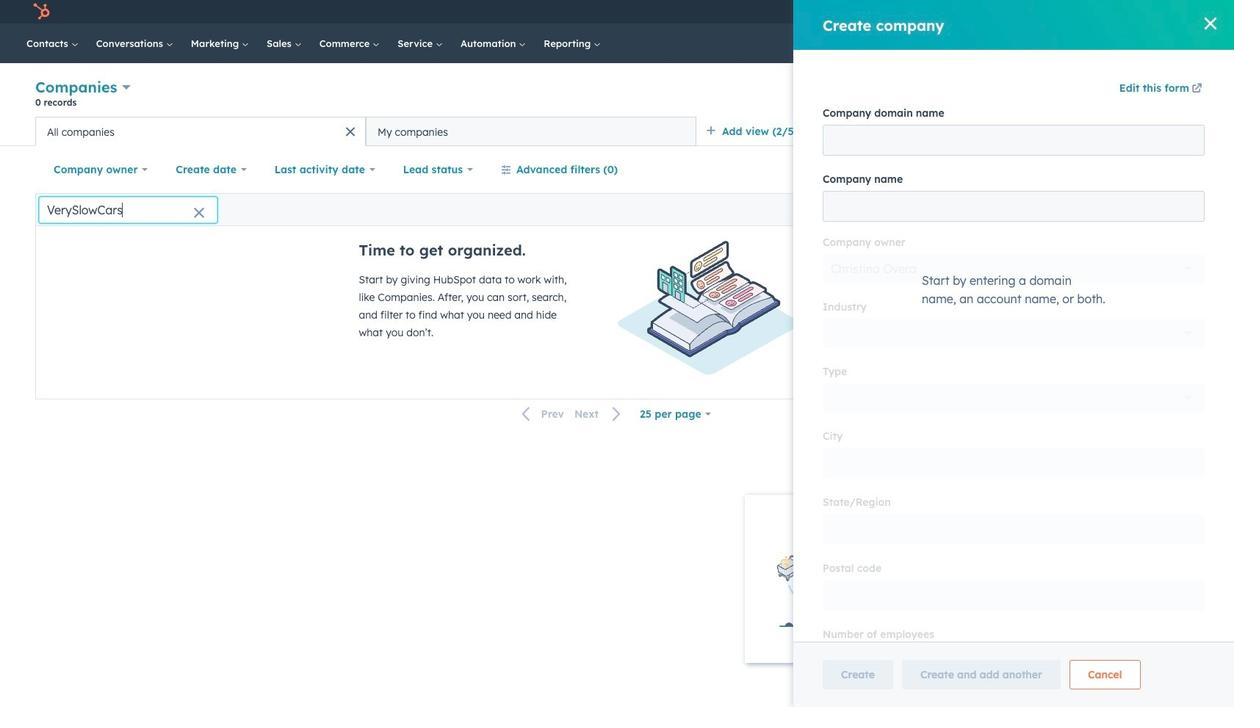 Task type: describe. For each thing, give the bounding box(es) containing it.
close image
[[1193, 514, 1205, 526]]

clear input image
[[193, 208, 205, 219]]

Search name, phone, or domain search field
[[39, 197, 217, 223]]



Task type: vqa. For each thing, say whether or not it's contained in the screenshot.
Search HubSpot SEARCH BOX
yes



Task type: locate. For each thing, give the bounding box(es) containing it.
pagination navigation
[[513, 405, 630, 424]]

christina overa image
[[1132, 5, 1146, 18]]

banner
[[35, 75, 1199, 117]]

menu
[[914, 0, 1217, 24]]

marketplaces image
[[1022, 7, 1035, 20]]

tooltip
[[82, 166, 175, 188]]

Search HubSpot search field
[[1028, 31, 1183, 56]]



